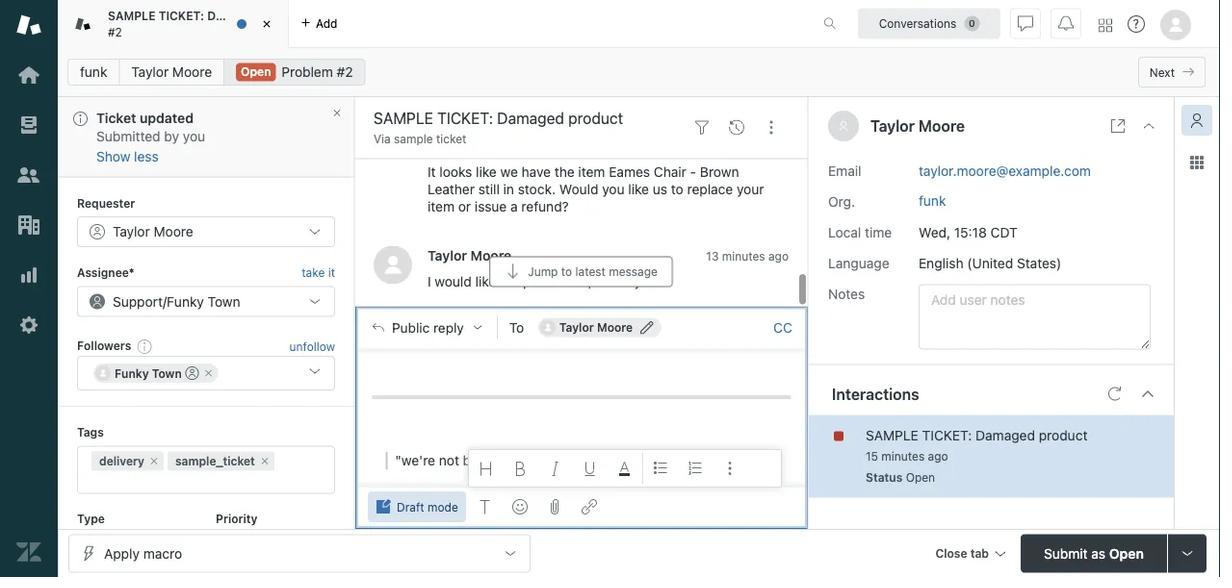 Task type: vqa. For each thing, say whether or not it's contained in the screenshot.
the rightmost the ago
yes



Task type: describe. For each thing, give the bounding box(es) containing it.
status
[[866, 471, 903, 485]]

as
[[1091, 546, 1106, 562]]

support / funky town
[[113, 293, 240, 309]]

damaged for sample ticket: damaged product #2
[[207, 9, 261, 23]]

numbered list (cmd shift 7) image
[[687, 461, 703, 477]]

next button
[[1138, 57, 1206, 88]]

town inside assignee* element
[[208, 293, 240, 309]]

item inside the eames chair - brown leather still in stock. would you like us to replace your item or issue a refund?
[[428, 199, 455, 215]]

secondary element
[[58, 53, 1220, 91]]

- inside public reply composer draft mode text field
[[574, 453, 580, 469]]

unfollow button
[[289, 337, 335, 355]]

draft mode
[[397, 501, 458, 514]]

wed,
[[919, 224, 951, 240]]

1 vertical spatial remove image
[[148, 455, 160, 467]]

submit as open
[[1044, 546, 1144, 562]]

13 minutes ago
[[706, 250, 789, 263]]

followers
[[77, 339, 131, 353]]

less
[[134, 148, 159, 164]]

public reply
[[392, 320, 464, 336]]

it
[[328, 266, 335, 279]]

user is an agent image
[[186, 366, 199, 380]]

user image
[[838, 120, 849, 132]]

moore inside requester element
[[154, 224, 193, 240]]

tab
[[970, 547, 989, 561]]

brown
[[700, 164, 739, 180]]

1 horizontal spatial funk link
[[919, 193, 946, 209]]

thank you for that.
[[428, 129, 545, 145]]

requester element
[[77, 216, 335, 247]]

open inside sample ticket: damaged product 15 minutes ago status open
[[906, 471, 935, 485]]

town inside 'funky town' option
[[152, 366, 182, 380]]

15
[[866, 450, 878, 464]]

15 minutes ago text field
[[866, 450, 948, 464]]

hide composer image
[[573, 299, 589, 315]]

still
[[478, 181, 500, 197]]

format text image
[[477, 500, 493, 515]]

13
[[706, 250, 719, 263]]

button displays agent's chat status as invisible. image
[[1018, 16, 1033, 31]]

apply macro
[[104, 546, 182, 562]]

delivery
[[99, 454, 144, 468]]

cdt
[[991, 224, 1018, 240]]

local
[[828, 224, 861, 240]]

mode
[[428, 501, 458, 514]]

close tab
[[935, 547, 989, 561]]

jump to latest message button
[[489, 257, 673, 288]]

alert containing ticket updated
[[58, 97, 354, 177]]

the
[[554, 164, 575, 180]]

taylor moore inside secondary element
[[131, 64, 212, 80]]

minutes inside sample ticket: damaged product 15 minutes ago status open
[[882, 450, 925, 464]]

priority
[[216, 512, 257, 526]]

sample
[[394, 132, 433, 146]]

a inside the eames chair - brown leather still in stock. would you like us to replace your item or issue a refund?
[[510, 199, 518, 215]]

looks
[[439, 164, 472, 180]]

followers element
[[77, 356, 335, 391]]

eames
[[609, 164, 650, 180]]

problem
[[281, 64, 333, 80]]

submit
[[1044, 546, 1088, 562]]

take it button
[[302, 263, 335, 282]]

states)
[[1017, 255, 1062, 271]]

leather
[[428, 181, 475, 197]]

cc button
[[773, 319, 793, 337]]

apps image
[[1189, 155, 1205, 170]]

#2 inside sample ticket: damaged product #2
[[108, 25, 122, 39]]

draft mode button
[[368, 492, 466, 523]]

edit user image
[[641, 321, 654, 335]]

customers image
[[16, 163, 41, 188]]

us
[[653, 181, 667, 197]]

unfollow
[[289, 339, 335, 353]]

info on adding followers image
[[137, 338, 152, 354]]

taylor moore inside requester element
[[113, 224, 193, 240]]

i would like a replacement, thank you.
[[428, 274, 661, 290]]

conversations
[[879, 17, 957, 30]]

would
[[435, 274, 472, 290]]

zendesk products image
[[1099, 19, 1112, 32]]

conversationlabel log
[[354, 67, 808, 307]]

product for sample ticket: damaged product #2
[[264, 9, 309, 23]]

funk for rightmost funk link
[[919, 193, 946, 209]]

message
[[609, 265, 658, 279]]

Add user notes text field
[[919, 285, 1151, 350]]

taylor.moore@example.com
[[919, 163, 1091, 179]]

filter image
[[694, 120, 710, 136]]

ticket actions image
[[764, 120, 779, 136]]

conversations button
[[858, 8, 1001, 39]]

displays possible ticket submission types image
[[1180, 547, 1195, 562]]

"we're
[[395, 453, 435, 469]]

org.
[[828, 194, 855, 210]]

1 horizontal spatial remove image
[[203, 367, 214, 379]]

bulleted list (cmd shift 8) image
[[653, 461, 668, 477]]

user image
[[840, 121, 848, 132]]

you inside the eames chair - brown leather still in stock. would you like us to replace your item or issue a refund?
[[602, 181, 625, 197]]

ticket: for sample ticket: damaged product #2
[[159, 9, 204, 23]]

product for sample ticket: damaged product 15 minutes ago status open
[[1039, 428, 1088, 444]]

taylor down 'hide composer' icon
[[559, 321, 594, 335]]

apply
[[104, 546, 140, 562]]

reporting image
[[16, 263, 41, 288]]

not
[[439, 453, 459, 469]]

tabs tab list
[[58, 0, 803, 48]]

main element
[[0, 0, 58, 578]]

email
[[828, 163, 861, 179]]

cc
[[773, 320, 792, 336]]

funky town option
[[93, 364, 218, 383]]

events image
[[729, 120, 744, 136]]

broken
[[463, 453, 506, 469]]

"we're not broken just bent" - p!nk
[[395, 453, 613, 469]]

jump to latest message
[[528, 265, 658, 279]]

customer context image
[[1189, 113, 1205, 128]]

add
[[316, 17, 338, 30]]

sample ticket: damaged product #2
[[108, 9, 309, 39]]

problem #2
[[281, 64, 353, 80]]

just
[[509, 453, 532, 469]]

wed, 15:18 cdt
[[919, 224, 1018, 240]]

show
[[96, 148, 130, 164]]

/
[[163, 293, 167, 309]]

chair
[[654, 164, 687, 180]]

funky inside option
[[115, 366, 149, 380]]

admin image
[[16, 313, 41, 338]]

latest
[[575, 265, 606, 279]]

tags
[[77, 425, 104, 439]]

submitted
[[96, 129, 160, 144]]

it
[[428, 164, 436, 180]]

add attachment image
[[547, 500, 562, 515]]

to inside button
[[561, 265, 572, 279]]



Task type: locate. For each thing, give the bounding box(es) containing it.
add link (cmd k) image
[[581, 500, 597, 515]]

interactions
[[832, 385, 919, 404]]

1 vertical spatial sample
[[866, 428, 919, 444]]

0 vertical spatial ago
[[768, 250, 789, 263]]

0 horizontal spatial funk
[[80, 64, 107, 80]]

moore up support / funky town
[[154, 224, 193, 240]]

0 horizontal spatial open
[[241, 65, 271, 78]]

or
[[458, 199, 471, 215]]

funk up 'wed,'
[[919, 193, 946, 209]]

ago inside conversationlabel "log"
[[768, 250, 789, 263]]

ago inside sample ticket: damaged product 15 minutes ago status open
[[928, 450, 948, 464]]

like for have
[[476, 164, 497, 180]]

town left user is an agent image
[[152, 366, 182, 380]]

by
[[164, 129, 179, 144]]

to inside the eames chair - brown leather still in stock. would you like us to replace your item or issue a refund?
[[671, 181, 683, 197]]

italic (cmd i) image
[[548, 461, 563, 477]]

taylor moore link inside secondary element
[[119, 59, 224, 86]]

1 horizontal spatial damaged
[[976, 428, 1035, 444]]

ticket:
[[159, 9, 204, 23], [922, 428, 972, 444]]

minutes right the 13
[[722, 250, 765, 263]]

0 vertical spatial item
[[578, 164, 605, 180]]

zendesk support image
[[16, 13, 41, 38]]

like
[[476, 164, 497, 180], [628, 181, 649, 197], [475, 274, 496, 290]]

1 vertical spatial like
[[628, 181, 649, 197]]

to right us
[[671, 181, 683, 197]]

notes
[[828, 286, 865, 302]]

taylor.moore@example.com image
[[540, 320, 555, 336]]

to right jump
[[561, 265, 572, 279]]

a left jump
[[500, 274, 507, 290]]

you down 'eames'
[[602, 181, 625, 197]]

ticket: left close image
[[159, 9, 204, 23]]

funk
[[80, 64, 107, 80], [919, 193, 946, 209]]

taylor inside requester element
[[113, 224, 150, 240]]

1 vertical spatial -
[[574, 453, 580, 469]]

type
[[77, 512, 105, 526]]

1 horizontal spatial minutes
[[882, 450, 925, 464]]

0 vertical spatial minutes
[[722, 250, 765, 263]]

1 horizontal spatial -
[[690, 164, 696, 180]]

add button
[[289, 0, 349, 47]]

close
[[935, 547, 967, 561]]

funk up ticket
[[80, 64, 107, 80]]

#2 right the problem
[[337, 64, 353, 80]]

via
[[374, 132, 391, 146]]

refund?
[[521, 199, 569, 215]]

2 horizontal spatial you
[[602, 181, 625, 197]]

1 horizontal spatial sample
[[866, 428, 919, 444]]

- inside the eames chair - brown leather still in stock. would you like us to replace your item or issue a refund?
[[690, 164, 696, 180]]

#2 right zendesk support icon
[[108, 25, 122, 39]]

item
[[578, 164, 605, 180], [428, 199, 455, 215]]

organizations image
[[16, 213, 41, 238]]

funky town
[[115, 366, 182, 380]]

underline (cmd u) image
[[582, 461, 598, 477]]

taylor up would
[[428, 248, 467, 264]]

taylor inside secondary element
[[131, 64, 169, 80]]

views image
[[16, 113, 41, 138]]

0 horizontal spatial a
[[500, 274, 507, 290]]

english
[[919, 255, 964, 271]]

1 vertical spatial product
[[1039, 428, 1088, 444]]

sample
[[108, 9, 156, 23], [866, 428, 919, 444]]

1 vertical spatial funk link
[[919, 193, 946, 209]]

taylor moore inside conversationlabel "log"
[[428, 248, 512, 264]]

thank
[[428, 129, 466, 145]]

headings image
[[478, 461, 494, 477]]

item up would
[[578, 164, 605, 180]]

sample for sample ticket: damaged product 15 minutes ago status open
[[866, 428, 919, 444]]

ago
[[768, 250, 789, 263], [928, 450, 948, 464]]

open down close image
[[241, 65, 271, 78]]

funky right funkytownclown1@gmail.com image
[[115, 366, 149, 380]]

Public reply composer Draft mode text field
[[364, 326, 799, 529]]

1 horizontal spatial ticket:
[[922, 428, 972, 444]]

ticket updated submitted by you show less
[[96, 110, 205, 164]]

remove image right delivery
[[148, 455, 160, 467]]

1 vertical spatial ago
[[928, 450, 948, 464]]

taylor moore link up updated
[[119, 59, 224, 86]]

funk for leftmost funk link
[[80, 64, 107, 80]]

1 horizontal spatial funky
[[167, 293, 204, 309]]

1 vertical spatial damaged
[[976, 428, 1035, 444]]

0 vertical spatial ticket:
[[159, 9, 204, 23]]

1 horizontal spatial taylor moore link
[[428, 248, 512, 264]]

1 vertical spatial ticket:
[[922, 428, 972, 444]]

damaged inside sample ticket: damaged product #2
[[207, 9, 261, 23]]

you
[[183, 129, 205, 144], [470, 129, 492, 145], [602, 181, 625, 197]]

taylor moore down requester
[[113, 224, 193, 240]]

0 vertical spatial remove image
[[203, 367, 214, 379]]

you.
[[634, 274, 661, 290]]

ticket: up 15 minutes ago text field
[[922, 428, 972, 444]]

like for replacement,
[[475, 274, 496, 290]]

minutes up status
[[882, 450, 925, 464]]

zendesk image
[[16, 540, 41, 565]]

funk link up ticket
[[67, 59, 120, 86]]

language
[[828, 255, 889, 271]]

#2 inside secondary element
[[337, 64, 353, 80]]

stock.
[[518, 181, 556, 197]]

town right "/"
[[208, 293, 240, 309]]

0 vertical spatial town
[[208, 293, 240, 309]]

open right as on the bottom of page
[[1109, 546, 1144, 562]]

eames chair - brown leather still in stock. would you like us to replace your item or issue a refund?
[[428, 164, 764, 215]]

p!nk
[[584, 453, 613, 469]]

1 vertical spatial funk
[[919, 193, 946, 209]]

open
[[241, 65, 271, 78], [906, 471, 935, 485], [1109, 546, 1144, 562]]

15:18
[[954, 224, 987, 240]]

taylor moore up would
[[428, 248, 512, 264]]

taylor up updated
[[131, 64, 169, 80]]

taylor down requester
[[113, 224, 150, 240]]

1 vertical spatial open
[[906, 471, 935, 485]]

1 horizontal spatial product
[[1039, 428, 1088, 444]]

1 vertical spatial a
[[500, 274, 507, 290]]

ago right the 13
[[768, 250, 789, 263]]

1 vertical spatial item
[[428, 199, 455, 215]]

1 horizontal spatial to
[[671, 181, 683, 197]]

0 vertical spatial #2
[[108, 25, 122, 39]]

like inside the eames chair - brown leather still in stock. would you like us to replace your item or issue a refund?
[[628, 181, 649, 197]]

thank
[[596, 274, 631, 290]]

0 horizontal spatial taylor moore link
[[119, 59, 224, 86]]

13 minutes ago text field
[[706, 250, 789, 263]]

assignee*
[[77, 266, 134, 279]]

1 vertical spatial funky
[[115, 366, 149, 380]]

replace
[[687, 181, 733, 197]]

0 vertical spatial to
[[671, 181, 683, 197]]

taylor inside conversationlabel "log"
[[428, 248, 467, 264]]

like right would
[[475, 274, 496, 290]]

updated
[[140, 110, 194, 126]]

0 horizontal spatial minutes
[[722, 250, 765, 263]]

open down 15 minutes ago text field
[[906, 471, 935, 485]]

you right by
[[183, 129, 205, 144]]

0 horizontal spatial product
[[264, 9, 309, 23]]

tab
[[58, 0, 309, 48]]

jump
[[528, 265, 558, 279]]

minutes
[[722, 250, 765, 263], [882, 450, 925, 464]]

taylor right user image
[[871, 117, 915, 135]]

funk link up 'wed,'
[[919, 193, 946, 209]]

alert
[[58, 97, 354, 177]]

tab containing sample ticket: damaged product
[[58, 0, 309, 48]]

0 vertical spatial -
[[690, 164, 696, 180]]

it looks like we have the item
[[428, 164, 609, 180]]

moore left edit user image
[[597, 321, 633, 335]]

avatar image
[[374, 246, 412, 285]]

have
[[522, 164, 551, 180]]

1 vertical spatial town
[[152, 366, 182, 380]]

next
[[1150, 65, 1175, 79]]

0 horizontal spatial sample
[[108, 9, 156, 23]]

1 horizontal spatial ago
[[928, 450, 948, 464]]

0 horizontal spatial #2
[[108, 25, 122, 39]]

0 vertical spatial damaged
[[207, 9, 261, 23]]

for
[[496, 129, 513, 145]]

show less button
[[96, 148, 159, 165]]

0 vertical spatial like
[[476, 164, 497, 180]]

1 horizontal spatial a
[[510, 199, 518, 215]]

0 horizontal spatial damaged
[[207, 9, 261, 23]]

to
[[509, 320, 524, 336]]

funky right support
[[167, 293, 204, 309]]

ticket
[[96, 110, 136, 126]]

moore inside conversationlabel "log"
[[471, 248, 512, 264]]

0 vertical spatial a
[[510, 199, 518, 215]]

ticket: for sample ticket: damaged product 15 minutes ago status open
[[922, 428, 972, 444]]

funk inside secondary element
[[80, 64, 107, 80]]

ticket: inside sample ticket: damaged product 15 minutes ago status open
[[922, 428, 972, 444]]

replacement,
[[511, 274, 592, 290]]

reply
[[433, 320, 464, 336]]

1 vertical spatial taylor moore link
[[428, 248, 512, 264]]

remove image
[[259, 455, 270, 467]]

taylor
[[131, 64, 169, 80], [871, 117, 915, 135], [113, 224, 150, 240], [428, 248, 467, 264], [559, 321, 594, 335]]

open inside secondary element
[[241, 65, 271, 78]]

i
[[428, 274, 431, 290]]

0 vertical spatial sample
[[108, 9, 156, 23]]

moore up would
[[471, 248, 512, 264]]

0 vertical spatial funky
[[167, 293, 204, 309]]

funkytownclown1@gmail.com image
[[95, 365, 111, 381]]

-
[[690, 164, 696, 180], [574, 453, 580, 469]]

would
[[559, 181, 598, 197]]

like down 'eames'
[[628, 181, 649, 197]]

public reply button
[[355, 308, 497, 348]]

0 horizontal spatial funky
[[115, 366, 149, 380]]

0 horizontal spatial remove image
[[148, 455, 160, 467]]

ticket: inside sample ticket: damaged product #2
[[159, 9, 204, 23]]

moore down sample ticket: damaged product #2 at the left
[[172, 64, 212, 80]]

0 vertical spatial funk
[[80, 64, 107, 80]]

funky inside assignee* element
[[167, 293, 204, 309]]

bold (cmd b) image
[[513, 461, 528, 477]]

we
[[500, 164, 518, 180]]

- left underline (cmd u) image
[[574, 453, 580, 469]]

take
[[302, 266, 325, 279]]

1 horizontal spatial open
[[906, 471, 935, 485]]

issue
[[475, 199, 507, 215]]

remove image right user is an agent image
[[203, 367, 214, 379]]

2 horizontal spatial open
[[1109, 546, 1144, 562]]

sample ticket: damaged product 15 minutes ago status open
[[866, 428, 1088, 485]]

take it
[[302, 266, 335, 279]]

remove image
[[203, 367, 214, 379], [148, 455, 160, 467]]

you inside ticket updated submitted by you show less
[[183, 129, 205, 144]]

taylor moore right user image
[[871, 117, 965, 135]]

0 horizontal spatial ticket:
[[159, 9, 204, 23]]

0 horizontal spatial ago
[[768, 250, 789, 263]]

town
[[208, 293, 240, 309], [152, 366, 182, 380]]

1 horizontal spatial item
[[578, 164, 605, 180]]

english (united states)
[[919, 255, 1062, 271]]

- right chair
[[690, 164, 696, 180]]

sample inside sample ticket: damaged product #2
[[108, 9, 156, 23]]

0 vertical spatial funk link
[[67, 59, 120, 86]]

damaged
[[207, 9, 261, 23], [976, 428, 1035, 444]]

0 horizontal spatial item
[[428, 199, 455, 215]]

bent"
[[536, 453, 570, 469]]

sample_ticket
[[175, 454, 255, 468]]

get started image
[[16, 63, 41, 88]]

2 vertical spatial like
[[475, 274, 496, 290]]

1 horizontal spatial you
[[470, 129, 492, 145]]

ago right 15
[[928, 450, 948, 464]]

0 vertical spatial open
[[241, 65, 271, 78]]

sample inside sample ticket: damaged product 15 minutes ago status open
[[866, 428, 919, 444]]

item down leather
[[428, 199, 455, 215]]

1 vertical spatial to
[[561, 265, 572, 279]]

get help image
[[1128, 15, 1145, 33]]

in
[[503, 181, 514, 197]]

sample for sample ticket: damaged product #2
[[108, 9, 156, 23]]

taylor moore link up would
[[428, 248, 512, 264]]

1 horizontal spatial #2
[[337, 64, 353, 80]]

(united
[[967, 255, 1013, 271]]

taylor moore up updated
[[131, 64, 212, 80]]

moore inside secondary element
[[172, 64, 212, 80]]

0 vertical spatial product
[[264, 9, 309, 23]]

2 vertical spatial open
[[1109, 546, 1144, 562]]

funky
[[167, 293, 204, 309], [115, 366, 149, 380]]

taylor moore link inside conversationlabel "log"
[[428, 248, 512, 264]]

local time
[[828, 224, 892, 240]]

product inside sample ticket: damaged product 15 minutes ago status open
[[1039, 428, 1088, 444]]

insert emojis image
[[512, 500, 528, 515]]

0 horizontal spatial town
[[152, 366, 182, 380]]

moore
[[172, 64, 212, 80], [919, 117, 965, 135], [154, 224, 193, 240], [471, 248, 512, 264], [597, 321, 633, 335]]

assignee* element
[[77, 286, 335, 317]]

notifications image
[[1058, 16, 1074, 31]]

macro
[[143, 546, 182, 562]]

damaged for sample ticket: damaged product 15 minutes ago status open
[[976, 428, 1035, 444]]

0 horizontal spatial to
[[561, 265, 572, 279]]

funk link
[[67, 59, 120, 86], [919, 193, 946, 209]]

0 horizontal spatial funk link
[[67, 59, 120, 86]]

view more details image
[[1110, 118, 1126, 134]]

a down in
[[510, 199, 518, 215]]

close image
[[1141, 118, 1157, 134]]

your
[[737, 181, 764, 197]]

0 horizontal spatial -
[[574, 453, 580, 469]]

1 horizontal spatial funk
[[919, 193, 946, 209]]

minutes inside conversationlabel "log"
[[722, 250, 765, 263]]

1 horizontal spatial town
[[208, 293, 240, 309]]

taylor moore
[[131, 64, 212, 80], [871, 117, 965, 135], [113, 224, 193, 240], [428, 248, 512, 264], [559, 321, 633, 335]]

1 vertical spatial #2
[[337, 64, 353, 80]]

a
[[510, 199, 518, 215], [500, 274, 507, 290]]

0 vertical spatial taylor moore link
[[119, 59, 224, 86]]

1 vertical spatial minutes
[[882, 450, 925, 464]]

Subject field
[[370, 107, 681, 130]]

moore up taylor.moore@example.com
[[919, 117, 965, 135]]

damaged inside sample ticket: damaged product 15 minutes ago status open
[[976, 428, 1035, 444]]

like up still
[[476, 164, 497, 180]]

product inside sample ticket: damaged product #2
[[264, 9, 309, 23]]

public
[[392, 320, 430, 336]]

0 horizontal spatial you
[[183, 129, 205, 144]]

taylor moore down 'hide composer' icon
[[559, 321, 633, 335]]

close image
[[257, 14, 276, 34]]

you left for
[[470, 129, 492, 145]]

close ticket collision notification image
[[331, 107, 343, 119]]



